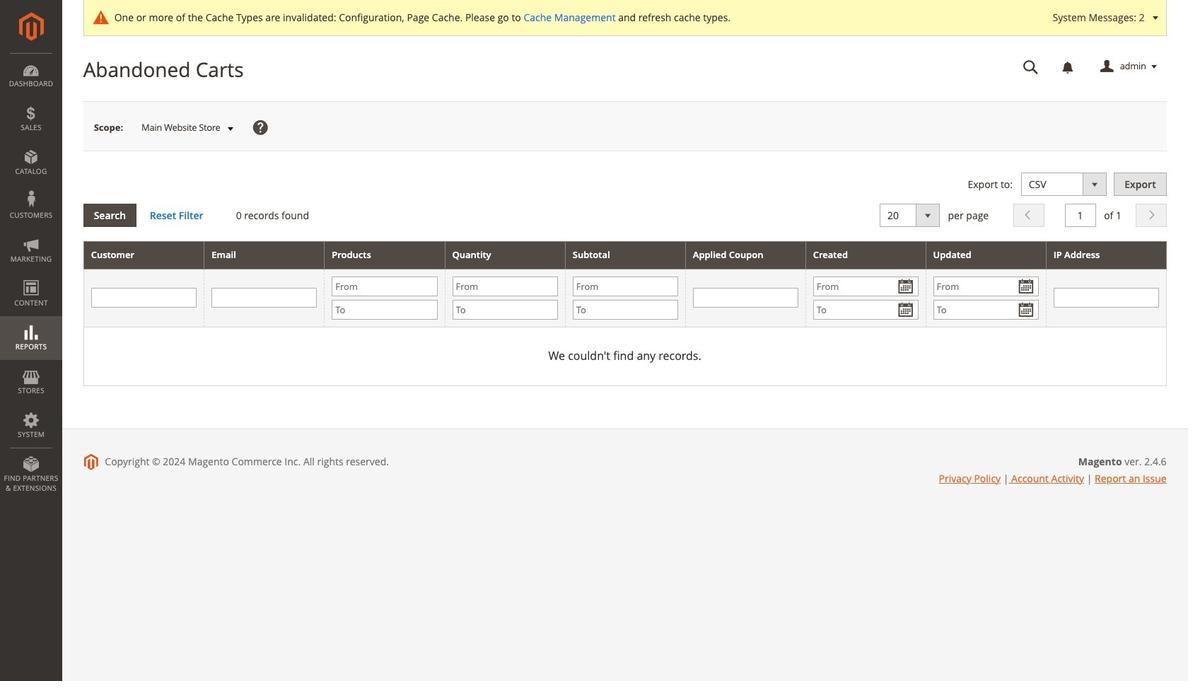 Task type: locate. For each thing, give the bounding box(es) containing it.
2 from text field from the left
[[573, 277, 678, 296]]

From text field
[[452, 277, 558, 296], [573, 277, 678, 296], [813, 277, 919, 296], [934, 277, 1039, 296]]

4 from text field from the left
[[934, 277, 1039, 296]]

menu bar
[[0, 53, 62, 500]]

1 from text field from the left
[[452, 277, 558, 296]]

4 to text field from the left
[[934, 300, 1039, 320]]

None text field
[[1014, 54, 1049, 79], [1065, 204, 1096, 227], [91, 288, 197, 308], [212, 288, 317, 308], [1054, 288, 1159, 308], [1014, 54, 1049, 79], [1065, 204, 1096, 227], [91, 288, 197, 308], [212, 288, 317, 308], [1054, 288, 1159, 308]]

3 from text field from the left
[[813, 277, 919, 296]]

3 to text field from the left
[[813, 300, 919, 320]]

To text field
[[332, 300, 438, 320], [573, 300, 678, 320], [813, 300, 919, 320], [934, 300, 1039, 320]]

None text field
[[693, 288, 799, 308]]



Task type: describe. For each thing, give the bounding box(es) containing it.
from text field for to text field
[[452, 277, 558, 296]]

2 to text field from the left
[[573, 300, 678, 320]]

1 to text field from the left
[[332, 300, 438, 320]]

From text field
[[332, 277, 438, 296]]

To text field
[[452, 300, 558, 320]]

magento admin panel image
[[19, 12, 44, 41]]

from text field for second to text box
[[573, 277, 678, 296]]

from text field for third to text box from the left
[[813, 277, 919, 296]]

from text field for 4th to text box from the left
[[934, 277, 1039, 296]]



